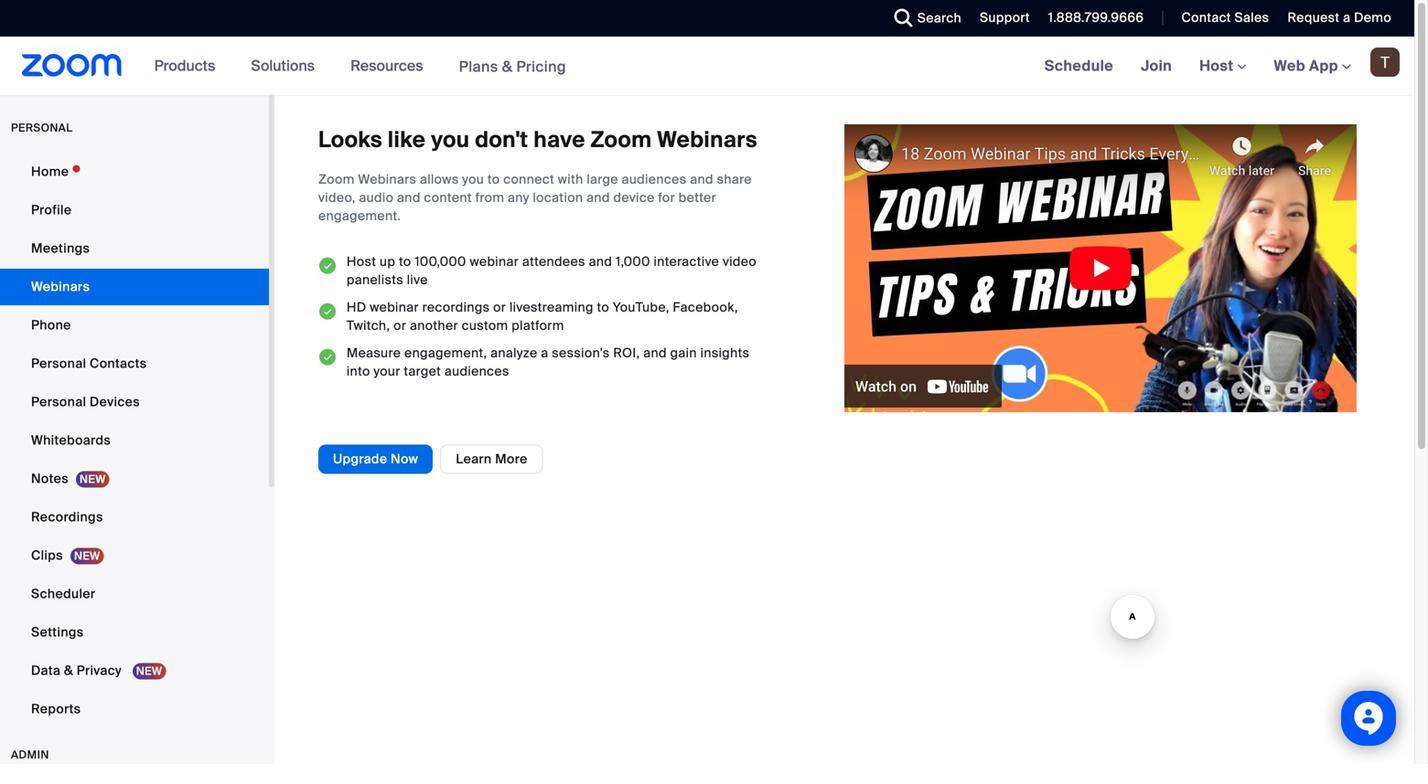 Task type: describe. For each thing, give the bounding box(es) containing it.
gain
[[670, 345, 697, 362]]

scheduler
[[31, 586, 96, 603]]

content
[[424, 189, 472, 206]]

up
[[380, 253, 395, 270]]

personal
[[11, 121, 73, 135]]

roi,
[[613, 345, 640, 362]]

device
[[613, 189, 655, 206]]

0 vertical spatial you
[[431, 126, 470, 154]]

products button
[[154, 37, 224, 95]]

engagement.
[[318, 207, 401, 224]]

webinars inside the personal menu menu
[[31, 279, 90, 295]]

attendees
[[522, 253, 585, 270]]

session's
[[552, 345, 610, 362]]

devices
[[90, 394, 140, 411]]

now
[[391, 451, 418, 468]]

demo
[[1354, 9, 1391, 26]]

upgrade now
[[333, 451, 418, 468]]

panelists
[[347, 272, 403, 288]]

0 vertical spatial a
[[1343, 9, 1351, 26]]

0 vertical spatial or
[[493, 299, 506, 316]]

data & privacy link
[[0, 653, 269, 690]]

livestreaming
[[510, 299, 594, 316]]

better
[[679, 189, 716, 206]]

scheduler link
[[0, 576, 269, 613]]

webinars inside zoom webinars allows you to connect with large audiences and share video, audio and content from any location and device for better engagement.
[[358, 171, 417, 188]]

personal for personal devices
[[31, 394, 86, 411]]

data
[[31, 663, 61, 680]]

upgrade now button
[[318, 445, 433, 474]]

host for host
[[1199, 56, 1237, 75]]

profile link
[[0, 192, 269, 229]]

you inside zoom webinars allows you to connect with large audiences and share video, audio and content from any location and device for better engagement.
[[462, 171, 484, 188]]

recordings
[[422, 299, 490, 316]]

allows
[[420, 171, 459, 188]]

and up better
[[690, 171, 713, 188]]

1.888.799.9666
[[1048, 9, 1144, 26]]

& for plans
[[502, 57, 513, 76]]

analyze
[[490, 345, 538, 362]]

for
[[658, 189, 675, 206]]

looks
[[318, 126, 382, 154]]

plans & pricing
[[459, 57, 566, 76]]

location
[[533, 189, 583, 206]]

large
[[587, 171, 618, 188]]

platform
[[512, 317, 564, 334]]

hd
[[347, 299, 366, 316]]

settings link
[[0, 615, 269, 651]]

meetings
[[31, 240, 90, 257]]

measure
[[347, 345, 401, 362]]

web
[[1274, 56, 1305, 75]]

from
[[475, 189, 504, 206]]

banner containing products
[[0, 37, 1414, 97]]

contact
[[1181, 9, 1231, 26]]

recordings
[[31, 509, 103, 526]]

target
[[404, 363, 441, 380]]

video,
[[318, 189, 356, 206]]

schedule link
[[1031, 37, 1127, 95]]

request
[[1287, 9, 1340, 26]]

search button
[[881, 0, 966, 37]]

profile picture image
[[1370, 48, 1400, 77]]

share
[[717, 171, 752, 188]]

into
[[347, 363, 370, 380]]

host button
[[1199, 56, 1247, 75]]

personal devices link
[[0, 384, 269, 421]]

support
[[980, 9, 1030, 26]]

zoom inside zoom webinars allows you to connect with large audiences and share video, audio and content from any location and device for better engagement.
[[318, 171, 355, 188]]

solutions button
[[251, 37, 323, 95]]

facebook,
[[673, 299, 738, 316]]

and right audio
[[397, 189, 421, 206]]

learn more
[[456, 451, 528, 468]]

personal contacts link
[[0, 346, 269, 382]]

measure engagement, analyze a session's roi, and gain insights into your target audiences
[[347, 345, 750, 380]]

sales
[[1235, 9, 1269, 26]]

whiteboards link
[[0, 423, 269, 459]]

phone link
[[0, 307, 269, 344]]

1 horizontal spatial zoom
[[591, 126, 652, 154]]

youtube,
[[613, 299, 669, 316]]

audiences inside measure engagement, analyze a session's roi, and gain insights into your target audiences
[[444, 363, 509, 380]]

learn more button
[[440, 445, 543, 474]]

your
[[374, 363, 400, 380]]

pricing
[[516, 57, 566, 76]]

& for data
[[64, 663, 73, 680]]

reports link
[[0, 692, 269, 728]]

twitch,
[[347, 317, 390, 334]]

don't
[[475, 126, 528, 154]]

audio
[[359, 189, 394, 206]]

and inside host up to 100,000 webinar attendees and 1,000 interactive video panelists live
[[589, 253, 612, 270]]

phone
[[31, 317, 71, 334]]

join link
[[1127, 37, 1186, 95]]



Task type: vqa. For each thing, say whether or not it's contained in the screenshot.
personal devices
yes



Task type: locate. For each thing, give the bounding box(es) containing it.
webinars up audio
[[358, 171, 417, 188]]

any
[[508, 189, 529, 206]]

audiences up for at left
[[622, 171, 687, 188]]

1 horizontal spatial to
[[488, 171, 500, 188]]

2 vertical spatial webinars
[[31, 279, 90, 295]]

0 horizontal spatial &
[[64, 663, 73, 680]]

to right up
[[399, 253, 411, 270]]

to inside hd webinar recordings or livestreaming to youtube, facebook, twitch, or another custom platform
[[597, 299, 609, 316]]

banner
[[0, 37, 1414, 97]]

contact sales link
[[1168, 0, 1274, 37], [1181, 9, 1269, 26]]

support link
[[966, 0, 1034, 37], [980, 9, 1030, 26]]

2 personal from the top
[[31, 394, 86, 411]]

engagement,
[[404, 345, 487, 362]]

personal for personal contacts
[[31, 355, 86, 372]]

& inside product information navigation
[[502, 57, 513, 76]]

2 vertical spatial to
[[597, 299, 609, 316]]

100,000
[[415, 253, 466, 270]]

1.888.799.9666 button up schedule
[[1034, 0, 1149, 37]]

0 horizontal spatial audiences
[[444, 363, 509, 380]]

home link
[[0, 154, 269, 190]]

to left youtube,
[[597, 299, 609, 316]]

audiences
[[622, 171, 687, 188], [444, 363, 509, 380]]

profile
[[31, 202, 72, 219]]

2 horizontal spatial to
[[597, 299, 609, 316]]

1 vertical spatial a
[[541, 345, 548, 362]]

1.888.799.9666 button up schedule link
[[1048, 9, 1144, 26]]

meetings navigation
[[1031, 37, 1414, 97]]

clips link
[[0, 538, 269, 575]]

2 horizontal spatial webinars
[[657, 126, 757, 154]]

1 horizontal spatial webinar
[[470, 253, 519, 270]]

to
[[488, 171, 500, 188], [399, 253, 411, 270], [597, 299, 609, 316]]

more
[[495, 451, 528, 468]]

data & privacy
[[31, 663, 125, 680]]

solutions
[[251, 56, 315, 75]]

0 vertical spatial host
[[1199, 56, 1237, 75]]

personal devices
[[31, 394, 140, 411]]

0 horizontal spatial to
[[399, 253, 411, 270]]

0 vertical spatial &
[[502, 57, 513, 76]]

schedule
[[1044, 56, 1113, 75]]

have
[[534, 126, 585, 154]]

plans
[[459, 57, 498, 76]]

products
[[154, 56, 215, 75]]

personal down phone
[[31, 355, 86, 372]]

web app button
[[1274, 56, 1351, 75]]

like
[[388, 126, 426, 154]]

host down contact sales
[[1199, 56, 1237, 75]]

0 horizontal spatial host
[[347, 253, 376, 270]]

0 vertical spatial webinar
[[470, 253, 519, 270]]

and
[[690, 171, 713, 188], [397, 189, 421, 206], [587, 189, 610, 206], [589, 253, 612, 270], [643, 345, 667, 362]]

1 vertical spatial &
[[64, 663, 73, 680]]

& right data
[[64, 663, 73, 680]]

app
[[1309, 56, 1338, 75]]

webinars up share
[[657, 126, 757, 154]]

0 horizontal spatial zoom
[[318, 171, 355, 188]]

1 horizontal spatial host
[[1199, 56, 1237, 75]]

& right 'plans'
[[502, 57, 513, 76]]

1 vertical spatial you
[[462, 171, 484, 188]]

1 vertical spatial personal
[[31, 394, 86, 411]]

1 horizontal spatial audiences
[[622, 171, 687, 188]]

clips
[[31, 548, 63, 564]]

settings
[[31, 624, 84, 641]]

0 horizontal spatial or
[[394, 317, 406, 334]]

request a demo link
[[1274, 0, 1414, 37], [1287, 9, 1391, 26]]

0 vertical spatial audiences
[[622, 171, 687, 188]]

zoom up video,
[[318, 171, 355, 188]]

1 vertical spatial webinar
[[370, 299, 419, 316]]

1,000
[[616, 253, 650, 270]]

zoom up large
[[591, 126, 652, 154]]

custom
[[462, 317, 508, 334]]

contact sales
[[1181, 9, 1269, 26]]

video
[[723, 253, 757, 270]]

a down "platform" at the top left
[[541, 345, 548, 362]]

and left '1,000' on the top left
[[589, 253, 612, 270]]

admin
[[11, 748, 49, 763]]

zoom logo image
[[22, 54, 122, 77]]

insights
[[700, 345, 750, 362]]

1 vertical spatial webinars
[[358, 171, 417, 188]]

to inside host up to 100,000 webinar attendees and 1,000 interactive video panelists live
[[399, 253, 411, 270]]

resources button
[[350, 37, 431, 95]]

and inside measure engagement, analyze a session's roi, and gain insights into your target audiences
[[643, 345, 667, 362]]

1 vertical spatial audiences
[[444, 363, 509, 380]]

you up from
[[462, 171, 484, 188]]

meetings link
[[0, 231, 269, 267]]

a inside measure engagement, analyze a session's roi, and gain insights into your target audiences
[[541, 345, 548, 362]]

hd webinar recordings or livestreaming to youtube, facebook, twitch, or another custom platform
[[347, 299, 738, 334]]

1 vertical spatial or
[[394, 317, 406, 334]]

webinar inside host up to 100,000 webinar attendees and 1,000 interactive video panelists live
[[470, 253, 519, 270]]

0 horizontal spatial webinars
[[31, 279, 90, 295]]

privacy
[[77, 663, 122, 680]]

another
[[410, 317, 458, 334]]

1 horizontal spatial or
[[493, 299, 506, 316]]

0 vertical spatial to
[[488, 171, 500, 188]]

join
[[1141, 56, 1172, 75]]

webinar inside hd webinar recordings or livestreaming to youtube, facebook, twitch, or another custom platform
[[370, 299, 419, 316]]

1.888.799.9666 button
[[1034, 0, 1149, 37], [1048, 9, 1144, 26]]

whiteboards
[[31, 432, 111, 449]]

personal contacts
[[31, 355, 147, 372]]

to up from
[[488, 171, 500, 188]]

audiences down engagement,
[[444, 363, 509, 380]]

and down large
[[587, 189, 610, 206]]

host
[[1199, 56, 1237, 75], [347, 253, 376, 270]]

notes link
[[0, 461, 269, 498]]

host up panelists
[[347, 253, 376, 270]]

1 personal from the top
[[31, 355, 86, 372]]

or up the custom
[[493, 299, 506, 316]]

live
[[407, 272, 428, 288]]

learn
[[456, 451, 492, 468]]

contacts
[[90, 355, 147, 372]]

0 vertical spatial personal
[[31, 355, 86, 372]]

0 horizontal spatial webinar
[[370, 299, 419, 316]]

host inside meetings navigation
[[1199, 56, 1237, 75]]

resources
[[350, 56, 423, 75]]

webinars down meetings
[[31, 279, 90, 295]]

and left gain
[[643, 345, 667, 362]]

webinar
[[470, 253, 519, 270], [370, 299, 419, 316]]

zoom webinars allows you to connect with large audiences and share video, audio and content from any location and device for better engagement.
[[318, 171, 752, 224]]

0 horizontal spatial a
[[541, 345, 548, 362]]

looks like you don't have zoom webinars
[[318, 126, 757, 154]]

0 vertical spatial zoom
[[591, 126, 652, 154]]

webinars
[[657, 126, 757, 154], [358, 171, 417, 188], [31, 279, 90, 295]]

webinar up the twitch,
[[370, 299, 419, 316]]

to inside zoom webinars allows you to connect with large audiences and share video, audio and content from any location and device for better engagement.
[[488, 171, 500, 188]]

0 vertical spatial webinars
[[657, 126, 757, 154]]

home
[[31, 163, 69, 180]]

host for host up to 100,000 webinar attendees and 1,000 interactive video panelists live
[[347, 253, 376, 270]]

upgrade
[[333, 451, 387, 468]]

request a demo
[[1287, 9, 1391, 26]]

a left "demo"
[[1343, 9, 1351, 26]]

product information navigation
[[141, 37, 580, 97]]

&
[[502, 57, 513, 76], [64, 663, 73, 680]]

1 horizontal spatial &
[[502, 57, 513, 76]]

notes
[[31, 471, 69, 488]]

1 horizontal spatial webinars
[[358, 171, 417, 188]]

personal
[[31, 355, 86, 372], [31, 394, 86, 411]]

1 vertical spatial zoom
[[318, 171, 355, 188]]

1 vertical spatial host
[[347, 253, 376, 270]]

reports
[[31, 701, 81, 718]]

audiences inside zoom webinars allows you to connect with large audiences and share video, audio and content from any location and device for better engagement.
[[622, 171, 687, 188]]

host inside host up to 100,000 webinar attendees and 1,000 interactive video panelists live
[[347, 253, 376, 270]]

search
[[917, 10, 962, 27]]

webinar right 100,000
[[470, 253, 519, 270]]

1 vertical spatial to
[[399, 253, 411, 270]]

interactive
[[654, 253, 719, 270]]

with
[[558, 171, 583, 188]]

you up allows
[[431, 126, 470, 154]]

& inside the personal menu menu
[[64, 663, 73, 680]]

personal menu menu
[[0, 154, 269, 730]]

or right the twitch,
[[394, 317, 406, 334]]

1 horizontal spatial a
[[1343, 9, 1351, 26]]

personal up 'whiteboards'
[[31, 394, 86, 411]]



